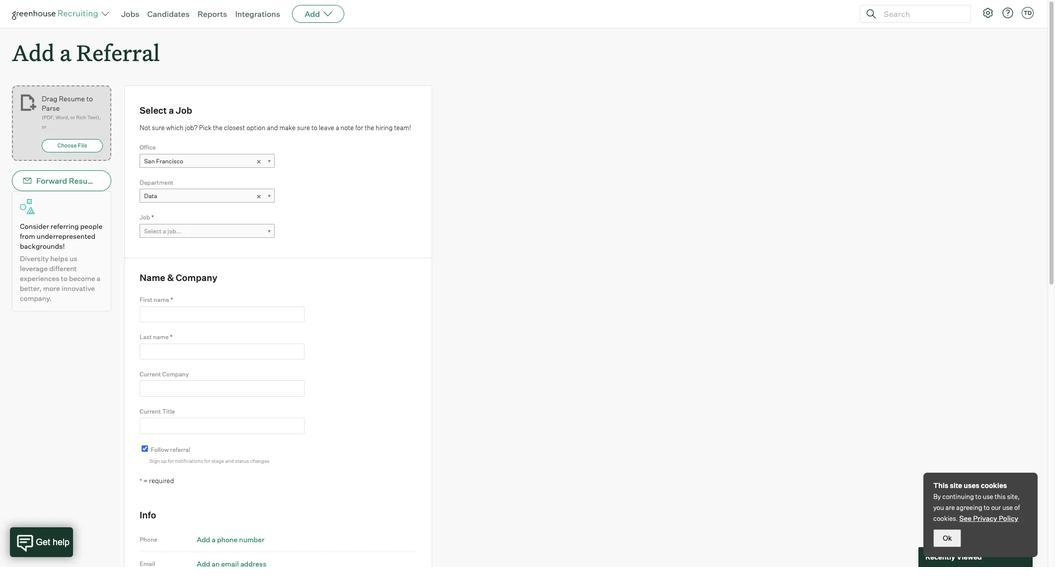 Task type: locate. For each thing, give the bounding box(es) containing it.
pick
[[199, 124, 212, 132]]

a right become
[[97, 274, 100, 283]]

1 vertical spatial or
[[42, 124, 46, 130]]

1 vertical spatial and
[[225, 458, 234, 464]]

1 current from the top
[[140, 371, 161, 378]]

=
[[143, 477, 148, 485]]

select down job *
[[144, 227, 162, 235]]

a left "job..."
[[163, 227, 166, 235]]

add
[[305, 9, 320, 19], [12, 38, 54, 67], [197, 535, 210, 544]]

1 vertical spatial job
[[140, 214, 150, 221]]

1 horizontal spatial use
[[1003, 504, 1013, 512]]

of
[[1015, 504, 1020, 512]]

company.
[[20, 294, 52, 303]]

td
[[1024, 9, 1032, 16]]

forward resume via email
[[36, 176, 134, 186]]

current company
[[140, 371, 189, 378]]

or left rich on the top left of page
[[70, 114, 75, 120]]

current
[[140, 371, 161, 378], [140, 408, 161, 415]]

&
[[167, 272, 174, 283]]

privacy
[[973, 514, 998, 523]]

company up title
[[162, 371, 189, 378]]

job
[[176, 105, 192, 116], [140, 214, 150, 221]]

to down different
[[61, 274, 67, 283]]

1 horizontal spatial add
[[197, 535, 210, 544]]

the
[[213, 124, 223, 132], [365, 124, 374, 132]]

2 current from the top
[[140, 408, 161, 415]]

last
[[140, 333, 152, 341]]

0 vertical spatial select
[[140, 105, 167, 116]]

company right the &
[[176, 272, 217, 283]]

0 horizontal spatial for
[[168, 458, 174, 464]]

name right the 'last'
[[153, 333, 169, 341]]

name for first
[[154, 296, 169, 304]]

resume inside drag resume to parse (pdf, word, or rich text), or
[[59, 94, 85, 103]]

to
[[86, 94, 93, 103], [311, 124, 317, 132], [61, 274, 67, 283], [976, 493, 982, 501], [984, 504, 990, 512]]

a for phone
[[212, 535, 216, 544]]

hiring
[[376, 124, 393, 132]]

0 vertical spatial current
[[140, 371, 161, 378]]

a up which
[[169, 105, 174, 116]]

current down the 'last'
[[140, 371, 161, 378]]

add inside add "popup button"
[[305, 9, 320, 19]]

and right the stage
[[225, 458, 234, 464]]

0 vertical spatial or
[[70, 114, 75, 120]]

or down '(pdf,'
[[42, 124, 46, 130]]

1 vertical spatial select
[[144, 227, 162, 235]]

backgrounds!
[[20, 242, 65, 251]]

resume up rich on the top left of page
[[59, 94, 85, 103]]

configure image
[[982, 7, 994, 19]]

cookies.
[[934, 515, 958, 523]]

note
[[341, 124, 354, 132]]

jobs
[[121, 9, 139, 19]]

last name *
[[140, 333, 172, 341]]

1 vertical spatial current
[[140, 408, 161, 415]]

*
[[151, 214, 154, 221], [171, 296, 173, 304], [170, 333, 172, 341], [140, 477, 142, 485]]

a inside select a job... link
[[163, 227, 166, 235]]

job down data
[[140, 214, 150, 221]]

first name *
[[140, 296, 173, 304]]

0 vertical spatial job
[[176, 105, 192, 116]]

0 horizontal spatial or
[[42, 124, 46, 130]]

use
[[983, 493, 994, 501], [1003, 504, 1013, 512]]

cookies
[[981, 481, 1007, 490]]

first
[[140, 296, 152, 304]]

2 vertical spatial add
[[197, 535, 210, 544]]

uses
[[964, 481, 980, 490]]

resume inside button
[[69, 176, 99, 186]]

sure right make at the top left
[[297, 124, 310, 132]]

the left 'hiring'
[[365, 124, 374, 132]]

* inside * = required
[[140, 477, 142, 485]]

1 horizontal spatial for
[[204, 458, 210, 464]]

team!
[[394, 124, 411, 132]]

select
[[140, 105, 167, 116], [144, 227, 162, 235]]

1 horizontal spatial the
[[365, 124, 374, 132]]

for left the stage
[[204, 458, 210, 464]]

0 horizontal spatial add
[[12, 38, 54, 67]]

a down the greenhouse recruiting image at the left top of the page
[[60, 38, 71, 67]]

reports link
[[198, 9, 227, 19]]

jobs link
[[121, 9, 139, 19]]

data
[[144, 192, 157, 200]]

info
[[140, 510, 156, 521]]

by
[[934, 493, 941, 501]]

1 horizontal spatial sure
[[297, 124, 310, 132]]

name
[[154, 296, 169, 304], [153, 333, 169, 341]]

1 vertical spatial company
[[162, 371, 189, 378]]

name right 'first'
[[154, 296, 169, 304]]

0 horizontal spatial sure
[[152, 124, 165, 132]]

1 horizontal spatial or
[[70, 114, 75, 120]]

resume left via
[[69, 176, 99, 186]]

None text field
[[140, 306, 305, 322], [140, 344, 305, 360], [140, 381, 305, 397], [140, 418, 305, 434], [140, 306, 305, 322], [140, 344, 305, 360], [140, 381, 305, 397], [140, 418, 305, 434]]

see privacy policy
[[960, 514, 1019, 523]]

you
[[934, 504, 944, 512]]

1 vertical spatial resume
[[69, 176, 99, 186]]

use left this
[[983, 493, 994, 501]]

drag
[[42, 94, 57, 103]]

name & company
[[140, 272, 217, 283]]

integrations
[[235, 9, 280, 19]]

drag resume to parse (pdf, word, or rich text), or
[[42, 94, 101, 130]]

0 vertical spatial and
[[267, 124, 278, 132]]

to up text),
[[86, 94, 93, 103]]

to inside drag resume to parse (pdf, word, or rich text), or
[[86, 94, 93, 103]]

and
[[267, 124, 278, 132], [225, 458, 234, 464]]

company
[[176, 272, 217, 283], [162, 371, 189, 378]]

0 horizontal spatial and
[[225, 458, 234, 464]]

notifications
[[175, 458, 203, 464]]

agreeing
[[956, 504, 983, 512]]

job up job?
[[176, 105, 192, 116]]

are
[[946, 504, 955, 512]]

by continuing to use this site, you are agreeing to our use of cookies.
[[934, 493, 1020, 523]]

select a job
[[140, 105, 192, 116]]

a left phone
[[212, 535, 216, 544]]

1 horizontal spatial and
[[267, 124, 278, 132]]

the right pick
[[213, 124, 223, 132]]

recently
[[926, 553, 955, 562]]

select up not
[[140, 105, 167, 116]]

2 sure from the left
[[297, 124, 310, 132]]

0 vertical spatial add
[[305, 9, 320, 19]]

not
[[140, 124, 150, 132]]

helps
[[50, 254, 68, 263]]

0 vertical spatial name
[[154, 296, 169, 304]]

2 horizontal spatial for
[[355, 124, 363, 132]]

a for job...
[[163, 227, 166, 235]]

current title
[[140, 408, 175, 415]]

current left title
[[140, 408, 161, 415]]

use left of
[[1003, 504, 1013, 512]]

status
[[235, 458, 249, 464]]

referral
[[170, 446, 190, 454]]

* left =
[[140, 477, 142, 485]]

0 horizontal spatial use
[[983, 493, 994, 501]]

Search text field
[[881, 7, 962, 21]]

1 vertical spatial name
[[153, 333, 169, 341]]

candidates link
[[147, 9, 190, 19]]

2 horizontal spatial add
[[305, 9, 320, 19]]

for right up at left bottom
[[168, 458, 174, 464]]

0 vertical spatial resume
[[59, 94, 85, 103]]

and left make at the top left
[[267, 124, 278, 132]]

0 horizontal spatial the
[[213, 124, 223, 132]]

see
[[960, 514, 972, 523]]

which
[[166, 124, 184, 132]]

become
[[69, 274, 95, 283]]

underrepresented
[[37, 232, 95, 241]]

add a referral
[[12, 38, 160, 67]]

title
[[162, 408, 175, 415]]

san francisco link
[[140, 154, 275, 168]]

for right note
[[355, 124, 363, 132]]

1 vertical spatial add
[[12, 38, 54, 67]]

1 horizontal spatial job
[[176, 105, 192, 116]]

sure right not
[[152, 124, 165, 132]]

policy
[[999, 514, 1019, 523]]



Task type: describe. For each thing, give the bounding box(es) containing it.
add for add a phone number
[[197, 535, 210, 544]]

leverage
[[20, 264, 48, 273]]

this
[[995, 493, 1006, 501]]

via
[[101, 176, 112, 186]]

francisco
[[156, 157, 183, 165]]

follow
[[151, 446, 169, 454]]

recently viewed
[[926, 553, 982, 562]]

* up select a job...
[[151, 214, 154, 221]]

2 the from the left
[[365, 124, 374, 132]]

different
[[49, 264, 77, 273]]

rich
[[76, 114, 86, 120]]

our
[[991, 504, 1001, 512]]

ok
[[943, 535, 952, 543]]

this
[[934, 481, 949, 490]]

up
[[161, 458, 167, 464]]

phone
[[217, 535, 238, 544]]

to inside consider referring people from underrepresented backgrounds! diversity helps us leverage different experiences to become a better, more innovative company.
[[61, 274, 67, 283]]

required
[[149, 477, 174, 485]]

* = required
[[140, 477, 174, 485]]

resume for drag
[[59, 94, 85, 103]]

add for add a referral
[[12, 38, 54, 67]]

resume for forward
[[69, 176, 99, 186]]

select for select a job
[[140, 105, 167, 116]]

email
[[113, 176, 134, 186]]

forward
[[36, 176, 67, 186]]

changes
[[250, 458, 270, 464]]

to left our
[[984, 504, 990, 512]]

a for job
[[169, 105, 174, 116]]

1 vertical spatial use
[[1003, 504, 1013, 512]]

stage
[[212, 458, 224, 464]]

text),
[[87, 114, 101, 120]]

leave
[[319, 124, 334, 132]]

file
[[78, 142, 87, 149]]

* down the &
[[171, 296, 173, 304]]

people
[[80, 222, 102, 231]]

* right the 'last'
[[170, 333, 172, 341]]

name
[[140, 272, 165, 283]]

name for last
[[153, 333, 169, 341]]

not sure which job? pick the closest option and make sure to leave a note for the hiring team!
[[140, 124, 411, 132]]

department
[[140, 179, 173, 186]]

job *
[[140, 214, 154, 221]]

from
[[20, 232, 35, 241]]

0 horizontal spatial job
[[140, 214, 150, 221]]

parse
[[42, 104, 60, 112]]

sign
[[150, 458, 160, 464]]

select a job...
[[144, 227, 182, 235]]

forward resume via email button
[[12, 171, 134, 191]]

option
[[247, 124, 266, 132]]

(pdf,
[[42, 114, 54, 120]]

this site uses cookies
[[934, 481, 1007, 490]]

san francisco
[[144, 157, 183, 165]]

office
[[140, 144, 156, 151]]

innovative
[[61, 284, 95, 293]]

to left leave
[[311, 124, 317, 132]]

1 the from the left
[[213, 124, 223, 132]]

1 sure from the left
[[152, 124, 165, 132]]

add for add
[[305, 9, 320, 19]]

referring
[[51, 222, 79, 231]]

reports
[[198, 9, 227, 19]]

consider
[[20, 222, 49, 231]]

diversity
[[20, 254, 49, 263]]

site
[[950, 481, 962, 490]]

follow referral
[[151, 446, 190, 454]]

candidates
[[147, 9, 190, 19]]

greenhouse recruiting image
[[12, 8, 101, 20]]

choose file
[[57, 142, 87, 149]]

see privacy policy link
[[960, 514, 1019, 523]]

0 vertical spatial use
[[983, 493, 994, 501]]

add a phone number
[[197, 535, 265, 544]]

job...
[[167, 227, 182, 235]]

better,
[[20, 284, 42, 293]]

select a job... link
[[140, 224, 275, 238]]

a for referral
[[60, 38, 71, 67]]

to down uses on the bottom right
[[976, 493, 982, 501]]

select for select a job...
[[144, 227, 162, 235]]

current for current title
[[140, 408, 161, 415]]

san
[[144, 157, 155, 165]]

current for current company
[[140, 371, 161, 378]]

closest
[[224, 124, 245, 132]]

a left note
[[336, 124, 339, 132]]

phone
[[140, 536, 157, 543]]

experiences
[[20, 274, 59, 283]]

referral
[[76, 38, 160, 67]]

choose
[[57, 142, 77, 149]]

site,
[[1007, 493, 1020, 501]]

number
[[239, 535, 265, 544]]

Follow referral checkbox
[[142, 446, 148, 452]]

job?
[[185, 124, 198, 132]]

0 vertical spatial company
[[176, 272, 217, 283]]

a inside consider referring people from underrepresented backgrounds! diversity helps us leverage different experiences to become a better, more innovative company.
[[97, 274, 100, 283]]

integrations link
[[235, 9, 280, 19]]

add button
[[292, 5, 344, 23]]

more
[[43, 284, 60, 293]]

make
[[280, 124, 296, 132]]

add a phone number link
[[197, 535, 265, 544]]

us
[[70, 254, 77, 263]]



Task type: vqa. For each thing, say whether or not it's contained in the screenshot.
(19)
no



